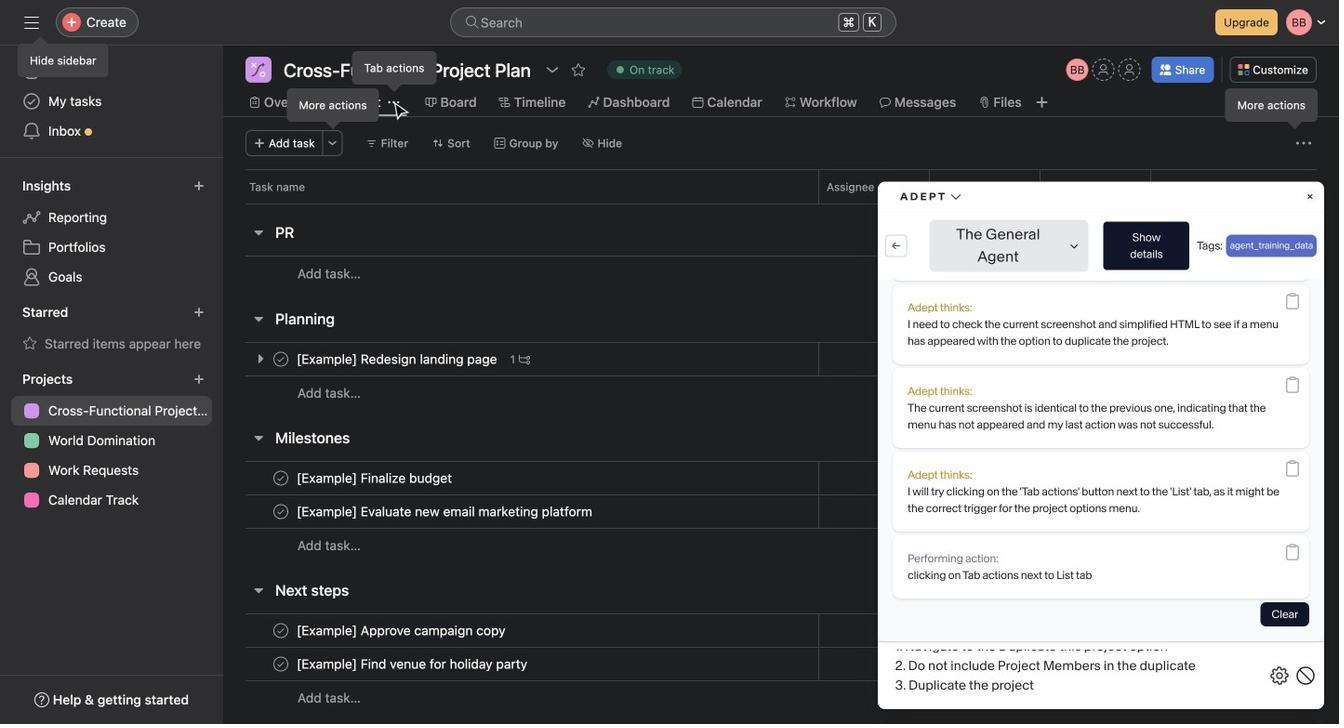 Task type: vqa. For each thing, say whether or not it's contained in the screenshot.
1st Collapse task list for this group icon from the top
yes



Task type: describe. For each thing, give the bounding box(es) containing it.
mark complete image for mark complete checkbox in the [example] redesign landing page cell
[[270, 348, 292, 371]]

task name text field for [example] finalize budget cell
[[293, 469, 458, 488]]

show options for priority column image
[[1125, 181, 1136, 193]]

tooltip down hide sidebar icon on the top left of the page
[[19, 39, 107, 76]]

new project or portfolio image
[[193, 374, 205, 385]]

tab actions image
[[388, 97, 400, 108]]

hide sidebar image
[[24, 15, 39, 30]]

[example] redesign landing page cell
[[223, 342, 819, 377]]

[example] find venue for holiday party cell
[[223, 647, 819, 682]]

collapse task list for this group image for mark complete checkbox in the [example] redesign landing page cell
[[251, 312, 266, 326]]

mark complete checkbox inside the [example] redesign landing page cell
[[270, 348, 292, 371]]

[example] approve campaign copy cell
[[223, 614, 819, 648]]

mark complete checkbox for task name text box within [example] approve campaign copy "cell"
[[270, 620, 292, 642]]

show options for assignee column image
[[903, 181, 914, 193]]

task name text field for [example] find venue for holiday party cell at bottom
[[293, 655, 533, 674]]

add tab image
[[1035, 95, 1050, 110]]

insights element
[[0, 169, 223, 296]]

1 collapse task list for this group image from the top
[[251, 225, 266, 240]]

task name text field inside the [example] redesign landing page cell
[[293, 350, 503, 369]]

tooltip up tab actions icon in the left top of the page
[[353, 52, 436, 89]]

new insights image
[[193, 180, 205, 192]]

manage project members image
[[1067, 59, 1089, 81]]

collapse task list for this group image for task name text box within [example] approve campaign copy "cell"
[[251, 583, 266, 598]]

more actions image
[[1297, 136, 1311, 151]]

line_and_symbols image
[[251, 62, 266, 77]]

mark complete image for mark complete checkbox within the [example] approve campaign copy "cell"
[[270, 620, 292, 642]]

header next steps tree grid
[[223, 614, 1339, 715]]

global element
[[0, 46, 223, 157]]

mark complete image for [example] finalize budget cell
[[270, 501, 292, 523]]

add to starred image
[[571, 62, 586, 77]]

Search tasks, projects, and more text field
[[450, 7, 897, 37]]

starred element
[[0, 296, 223, 363]]



Task type: locate. For each thing, give the bounding box(es) containing it.
0 vertical spatial collapse task list for this group image
[[251, 312, 266, 326]]

2 vertical spatial mark complete image
[[270, 620, 292, 642]]

Task name text field
[[293, 350, 503, 369], [293, 469, 458, 488], [293, 503, 598, 521], [293, 622, 511, 640], [293, 655, 533, 674]]

header milestones tree grid
[[223, 461, 1339, 563]]

1 vertical spatial mark complete image
[[270, 467, 292, 490]]

header planning tree grid
[[223, 342, 1339, 410]]

task name text field inside [example] find venue for holiday party cell
[[293, 655, 533, 674]]

0 vertical spatial collapse task list for this group image
[[251, 225, 266, 240]]

Mark complete checkbox
[[270, 348, 292, 371], [270, 467, 292, 490], [270, 501, 292, 523], [270, 620, 292, 642]]

None text field
[[279, 57, 536, 83]]

mark complete checkbox inside [example] approve campaign copy "cell"
[[270, 620, 292, 642]]

task name text field inside [example] approve campaign copy "cell"
[[293, 622, 511, 640]]

0 vertical spatial mark complete image
[[270, 348, 292, 371]]

mark complete image
[[270, 501, 292, 523], [270, 653, 292, 676]]

mark complete image inside [example] approve campaign copy "cell"
[[270, 620, 292, 642]]

1 mark complete checkbox from the top
[[270, 348, 292, 371]]

1 vertical spatial collapse task list for this group image
[[251, 431, 266, 446]]

3 mark complete image from the top
[[270, 620, 292, 642]]

projects element
[[0, 363, 223, 519]]

mark complete image
[[270, 348, 292, 371], [270, 467, 292, 490], [270, 620, 292, 642]]

task name text field inside [example] finalize budget cell
[[293, 469, 458, 488]]

1 vertical spatial mark complete image
[[270, 653, 292, 676]]

2 collapse task list for this group image from the top
[[251, 431, 266, 446]]

[example] evaluate new email marketing platform cell
[[223, 495, 819, 529]]

expand subtask list for the task [example] redesign landing page image
[[253, 352, 268, 366]]

2 mark complete image from the top
[[270, 467, 292, 490]]

mark complete checkbox inside [example] evaluate new email marketing platform cell
[[270, 501, 292, 523]]

1 vertical spatial collapse task list for this group image
[[251, 583, 266, 598]]

tooltip up more actions image
[[288, 89, 378, 126]]

mark complete checkbox for task name text box inside the [example] evaluate new email marketing platform cell
[[270, 501, 292, 523]]

Mark complete checkbox
[[270, 653, 292, 676]]

1 subtask image
[[519, 354, 530, 365]]

1 mark complete image from the top
[[270, 501, 292, 523]]

0 vertical spatial mark complete image
[[270, 501, 292, 523]]

None field
[[450, 7, 897, 37]]

add items to starred image
[[193, 307, 205, 318]]

row
[[223, 169, 1339, 204], [246, 203, 1317, 205], [223, 256, 1339, 291], [223, 342, 1339, 377], [223, 376, 1339, 410], [223, 461, 1339, 496], [223, 495, 1339, 529], [223, 528, 1339, 563], [223, 614, 1339, 648], [223, 647, 1339, 682], [223, 681, 1339, 715]]

mark complete image inside [example] evaluate new email marketing platform cell
[[270, 501, 292, 523]]

4 mark complete checkbox from the top
[[270, 620, 292, 642]]

2 mark complete checkbox from the top
[[270, 467, 292, 490]]

[example] finalize budget cell
[[223, 461, 819, 496]]

collapse task list for this group image
[[251, 225, 266, 240], [251, 431, 266, 446]]

2 task name text field from the top
[[293, 469, 458, 488]]

task name text field inside [example] evaluate new email marketing platform cell
[[293, 503, 598, 521]]

3 task name text field from the top
[[293, 503, 598, 521]]

tooltip up more actions icon
[[1227, 89, 1317, 126]]

3 mark complete checkbox from the top
[[270, 501, 292, 523]]

show options for due date column image
[[1014, 181, 1025, 193]]

mark complete checkbox for task name text box in [example] finalize budget cell
[[270, 467, 292, 490]]

2 mark complete image from the top
[[270, 653, 292, 676]]

task name text field for [example] evaluate new email marketing platform cell
[[293, 503, 598, 521]]

1 mark complete image from the top
[[270, 348, 292, 371]]

more actions image
[[327, 138, 338, 149]]

1 collapse task list for this group image from the top
[[251, 312, 266, 326]]

tooltip
[[19, 39, 107, 76], [353, 52, 436, 89], [288, 89, 378, 126], [1227, 89, 1317, 126]]

1 task name text field from the top
[[293, 350, 503, 369]]

5 task name text field from the top
[[293, 655, 533, 674]]

show options image
[[545, 62, 560, 77]]

2 collapse task list for this group image from the top
[[251, 583, 266, 598]]

mark complete image inside [example] find venue for holiday party cell
[[270, 653, 292, 676]]

collapse task list for this group image
[[251, 312, 266, 326], [251, 583, 266, 598]]

task name text field for [example] approve campaign copy "cell"
[[293, 622, 511, 640]]

mark complete image for mark complete checkbox inside [example] finalize budget cell
[[270, 467, 292, 490]]

mark complete image inside [example] finalize budget cell
[[270, 467, 292, 490]]

mark complete image for [example] approve campaign copy "cell"
[[270, 653, 292, 676]]

4 task name text field from the top
[[293, 622, 511, 640]]

mark complete checkbox inside [example] finalize budget cell
[[270, 467, 292, 490]]



